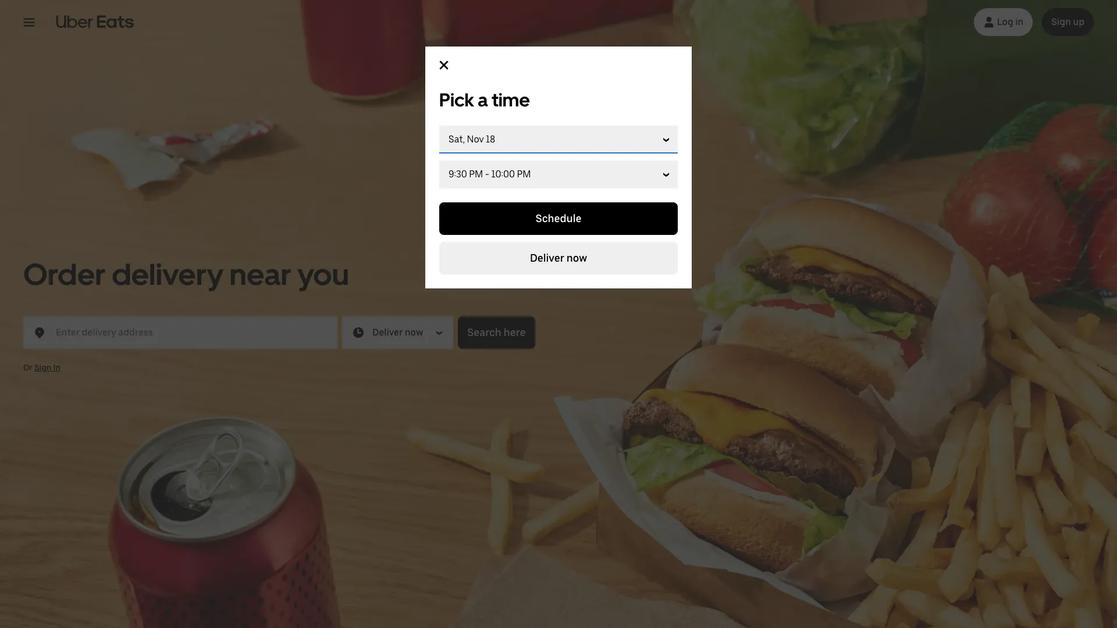 Task type: describe. For each thing, give the bounding box(es) containing it.
search here
[[467, 326, 526, 339]]

schedule button
[[439, 203, 678, 235]]

order delivery near you
[[23, 256, 349, 293]]

search
[[467, 326, 502, 339]]

in
[[53, 363, 61, 372]]

now
[[567, 252, 587, 264]]

pick a time
[[439, 89, 530, 111]]

sign up link
[[1042, 8, 1094, 36]]

deliver now
[[530, 252, 587, 264]]

pick a time dialog
[[425, 47, 692, 289]]

deliver
[[530, 252, 564, 264]]

pick
[[439, 89, 474, 111]]

deliver now button
[[439, 242, 678, 275]]

in
[[1016, 16, 1024, 27]]

log in link
[[974, 8, 1033, 36]]

sign up
[[1052, 16, 1085, 27]]

schedule
[[536, 212, 582, 225]]

sign in link
[[34, 363, 61, 372]]



Task type: vqa. For each thing, say whether or not it's contained in the screenshot.
a
yes



Task type: locate. For each thing, give the bounding box(es) containing it.
log
[[997, 16, 1014, 27]]

a
[[478, 89, 488, 111]]

1 vertical spatial sign
[[34, 363, 51, 372]]

or
[[23, 363, 33, 372]]

you
[[297, 256, 349, 293]]

order
[[23, 256, 106, 293]]

time
[[492, 89, 530, 111]]

log in
[[997, 16, 1024, 27]]

sign left up
[[1052, 16, 1071, 27]]

sign
[[1052, 16, 1071, 27], [34, 363, 51, 372]]

or sign in
[[23, 363, 61, 372]]

1 horizontal spatial sign
[[1052, 16, 1071, 27]]

here
[[504, 326, 526, 339]]

up
[[1073, 16, 1085, 27]]

search here button
[[458, 317, 535, 349]]

delivery
[[112, 256, 224, 293]]

0 vertical spatial sign
[[1052, 16, 1071, 27]]

sign left in
[[34, 363, 51, 372]]

near
[[230, 256, 291, 293]]

0 horizontal spatial sign
[[34, 363, 51, 372]]



